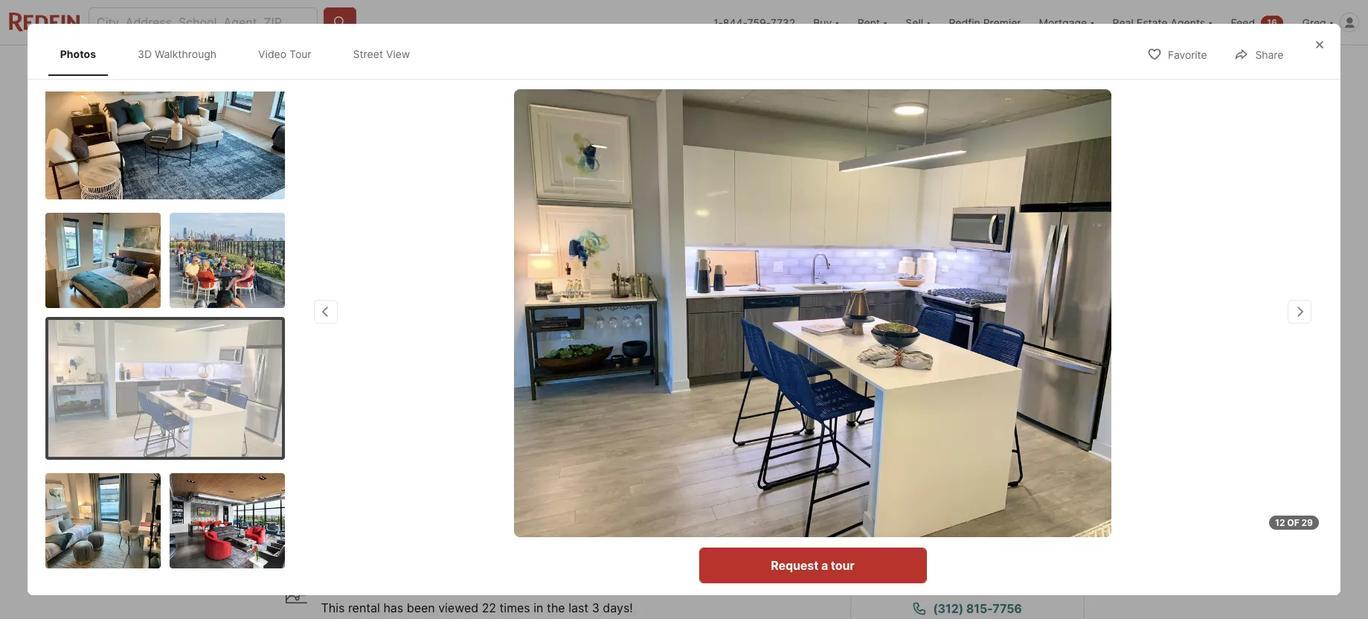 Task type: locate. For each thing, give the bounding box(es) containing it.
1 horizontal spatial at
[[1051, 441, 1065, 459]]

1 horizontal spatial tour
[[986, 512, 1009, 527]]

tour inside dialog
[[831, 558, 855, 573]]

redfin
[[949, 16, 981, 29]]

1 vertical spatial street
[[546, 363, 577, 376]]

1- up baths
[[495, 448, 511, 469]]

favorite button
[[1135, 39, 1220, 69]]

28 photos button
[[974, 355, 1071, 385]]

1 horizontal spatial clark
[[964, 464, 1002, 482]]

rental
[[348, 601, 380, 616]]

garbage
[[541, 519, 577, 530]]

street view inside street view tab
[[353, 48, 410, 60]]

overview tab
[[384, 48, 465, 84]]

0 vertical spatial request a tour
[[926, 512, 1009, 527]]

0 horizontal spatial residences
[[311, 419, 378, 434]]

view inside tab
[[386, 48, 410, 60]]

send a message
[[920, 560, 1015, 575]]

clark
[[471, 419, 502, 434], [964, 464, 1002, 482]]

request a tour
[[926, 512, 1009, 527], [771, 558, 855, 573]]

ft
[[581, 471, 592, 486]]

1 , from the left
[[615, 419, 618, 434]]

0 vertical spatial at
[[381, 419, 393, 434]]

815-
[[967, 601, 993, 616]]

view right search
[[386, 48, 410, 60]]

street view
[[353, 48, 410, 60], [546, 363, 605, 376]]

1- left the 759-
[[714, 16, 723, 29]]

street up the w
[[546, 363, 577, 376]]

addison
[[395, 419, 444, 434], [553, 419, 599, 434], [869, 464, 929, 482]]

0 horizontal spatial and
[[447, 419, 468, 434]]

670-1,409 sq ft
[[562, 448, 651, 486]]

street view tab
[[341, 36, 422, 73]]

request for the topmost request a tour button
[[926, 512, 973, 527]]

1 vertical spatial tour
[[831, 558, 855, 573]]

0 horizontal spatial view
[[386, 48, 410, 60]]

0 vertical spatial the
[[285, 419, 308, 434]]

0 horizontal spatial 1-
[[495, 448, 511, 469]]

0 vertical spatial street view
[[353, 48, 410, 60]]

sq
[[562, 471, 577, 486]]

message
[[962, 560, 1015, 575]]

tour
[[986, 512, 1009, 527], [831, 558, 855, 573]]

7756
[[993, 601, 1023, 616]]

0 horizontal spatial request a tour
[[771, 558, 855, 573]]

request
[[926, 512, 973, 527], [771, 558, 819, 573]]

unit
[[503, 519, 520, 530]]

1025 w addison st , chicago , il 60613
[[508, 419, 723, 434]]

a inside dialog
[[822, 558, 828, 573]]

street inside button
[[546, 363, 577, 376]]

search link
[[302, 57, 367, 75]]

w/d in unit
[[472, 519, 520, 530]]

and inside the residences at addison and clark
[[933, 464, 960, 482]]

chicago
[[621, 419, 667, 434]]

3
[[592, 601, 600, 616]]

0 vertical spatial view
[[386, 48, 410, 60]]

1 horizontal spatial request a tour
[[926, 512, 1009, 527]]

1 vertical spatial the
[[931, 441, 959, 459]]

1-
[[714, 16, 723, 29], [495, 448, 511, 469]]

image image
[[45, 56, 285, 199], [285, 87, 844, 397], [850, 87, 1083, 239], [45, 212, 161, 308], [170, 212, 285, 308], [850, 245, 1083, 397], [48, 320, 282, 457], [45, 473, 161, 568], [170, 473, 285, 568]]

the
[[285, 419, 308, 434], [931, 441, 959, 459]]

0 horizontal spatial clark
[[471, 419, 502, 434]]

3 tab from the left
[[608, 48, 689, 84]]

1 horizontal spatial street
[[546, 363, 577, 376]]

street inside tab
[[353, 48, 383, 60]]

12 of 29
[[1276, 517, 1314, 528]]

1 vertical spatial the residences at addison and clark
[[869, 441, 1065, 482]]

1 horizontal spatial street view
[[546, 363, 605, 376]]

1 vertical spatial residences
[[963, 441, 1047, 459]]

1 horizontal spatial addison
[[553, 419, 599, 434]]

759-
[[748, 16, 771, 29]]

1 vertical spatial request a tour button
[[699, 548, 927, 584]]

view up st
[[579, 363, 605, 376]]

1 vertical spatial street view
[[546, 363, 605, 376]]

disposal
[[580, 519, 615, 530]]

2
[[511, 448, 521, 469]]

a inside button
[[953, 560, 960, 575]]

1 vertical spatial 1-
[[495, 448, 511, 469]]

photos
[[1023, 363, 1059, 376]]

1 vertical spatial request a tour
[[771, 558, 855, 573]]

1 horizontal spatial view
[[579, 363, 605, 376]]

0 horizontal spatial a
[[822, 558, 828, 573]]

days!
[[603, 601, 633, 616]]

(312) 815-7756 link
[[869, 591, 1066, 619]]

view
[[386, 48, 410, 60], [579, 363, 605, 376]]

request a tour inside dialog
[[771, 558, 855, 573]]

of
[[1288, 517, 1300, 528]]

contact
[[869, 441, 931, 459]]

1 vertical spatial at
[[1051, 441, 1065, 459]]

1 horizontal spatial a
[[953, 560, 960, 575]]

walkthrough
[[155, 48, 217, 60]]

0 horizontal spatial request
[[771, 558, 819, 573]]

tab list containing photos
[[45, 33, 437, 76]]

street left overview
[[353, 48, 383, 60]]

photos
[[60, 48, 96, 60]]

0 horizontal spatial street
[[353, 48, 383, 60]]

1025
[[508, 419, 535, 434]]

0 horizontal spatial ,
[[615, 419, 618, 434]]

0 vertical spatial the residences at addison and clark
[[285, 419, 502, 434]]

in
[[534, 601, 544, 616]]

0 vertical spatial residences
[[311, 419, 378, 434]]

times
[[500, 601, 530, 616]]

street view inside the 'street view' button
[[546, 363, 605, 376]]

1 horizontal spatial and
[[933, 464, 960, 482]]

tab list inside request a tour dialog
[[45, 33, 437, 76]]

1- inside '1-2 baths'
[[495, 448, 511, 469]]

, left chicago
[[615, 419, 618, 434]]

,
[[615, 419, 618, 434], [667, 419, 671, 434]]

and
[[447, 419, 468, 434], [933, 464, 960, 482]]

0 horizontal spatial the
[[285, 419, 308, 434]]

$2,372+ price
[[285, 448, 360, 486]]

1 horizontal spatial 1-
[[714, 16, 723, 29]]

1 vertical spatial and
[[933, 464, 960, 482]]

video tour
[[258, 48, 312, 60]]

a
[[976, 512, 983, 527], [822, 558, 828, 573], [953, 560, 960, 575]]

60613
[[687, 419, 723, 434]]

0 horizontal spatial at
[[381, 419, 393, 434]]

12
[[1276, 517, 1286, 528]]

0 vertical spatial street
[[353, 48, 383, 60]]

request for bottommost request a tour button
[[771, 558, 819, 573]]

tab list
[[45, 33, 437, 76], [285, 45, 773, 84]]

0 horizontal spatial street view
[[353, 48, 410, 60]]

0 horizontal spatial tour
[[831, 558, 855, 573]]

1 horizontal spatial the
[[931, 441, 959, 459]]

1 horizontal spatial residences
[[963, 441, 1047, 459]]

1 horizontal spatial request
[[926, 512, 973, 527]]

residences
[[311, 419, 378, 434], [963, 441, 1047, 459]]

, left il
[[667, 419, 671, 434]]

3d walkthrough
[[138, 48, 217, 60]]

1 vertical spatial request
[[771, 558, 819, 573]]

at
[[381, 419, 393, 434], [1051, 441, 1065, 459]]

request a tour button
[[869, 502, 1066, 537], [699, 548, 927, 584]]

this rental has been viewed 22 times in the last 3 days!
[[321, 601, 633, 616]]

1 vertical spatial clark
[[964, 464, 1002, 482]]

29
[[1302, 517, 1314, 528]]

street
[[353, 48, 383, 60], [546, 363, 577, 376]]

2 horizontal spatial a
[[976, 512, 983, 527]]

tab
[[465, 48, 552, 84], [552, 48, 608, 84], [608, 48, 689, 84], [689, 48, 761, 84]]

0 vertical spatial and
[[447, 419, 468, 434]]

1 horizontal spatial the residences at addison and clark
[[869, 441, 1065, 482]]

0 vertical spatial request
[[926, 512, 973, 527]]

video
[[258, 48, 287, 60]]

tour
[[290, 48, 312, 60]]

0 vertical spatial 1-
[[714, 16, 723, 29]]

2 tab from the left
[[552, 48, 608, 84]]

the residences at addison and clark
[[285, 419, 502, 434], [869, 441, 1065, 482]]

viewed
[[438, 601, 479, 616]]

request inside dialog
[[771, 558, 819, 573]]

1- for 844-
[[714, 16, 723, 29]]

1 vertical spatial view
[[579, 363, 605, 376]]

overview
[[400, 60, 449, 72]]

16
[[1268, 17, 1278, 28]]

1 horizontal spatial ,
[[667, 419, 671, 434]]

il
[[674, 419, 684, 434]]



Task type: describe. For each thing, give the bounding box(es) containing it.
22
[[482, 601, 496, 616]]

feed
[[1231, 16, 1256, 29]]

1- for 2
[[495, 448, 511, 469]]

request a tour for the topmost request a tour button
[[926, 512, 1009, 527]]

request a tour dialog
[[27, 24, 1341, 619]]

send
[[920, 560, 950, 575]]

baths
[[495, 471, 527, 486]]

0 vertical spatial clark
[[471, 419, 502, 434]]

share
[[1256, 49, 1284, 61]]

3d
[[138, 48, 152, 60]]

last
[[569, 601, 589, 616]]

this
[[321, 601, 345, 616]]

garbage disposal
[[541, 519, 615, 530]]

the
[[547, 601, 565, 616]]

tab list containing search
[[285, 45, 773, 84]]

28 photos
[[1008, 363, 1059, 376]]

(312) 815-7756 button
[[869, 591, 1066, 619]]

the inside the residences at addison and clark
[[931, 441, 959, 459]]

w/d
[[472, 519, 490, 530]]

a for the topmost request a tour button
[[976, 512, 983, 527]]

favorite
[[1168, 49, 1208, 61]]

2 , from the left
[[667, 419, 671, 434]]

submit search image
[[333, 15, 348, 30]]

w
[[539, 419, 550, 434]]

st
[[603, 419, 615, 434]]

premier
[[984, 16, 1022, 29]]

share button
[[1222, 39, 1297, 69]]

residences inside the residences at addison and clark
[[963, 441, 1047, 459]]

video tour tab
[[246, 36, 323, 73]]

view inside button
[[579, 363, 605, 376]]

been
[[407, 601, 435, 616]]

2 horizontal spatial addison
[[869, 464, 929, 482]]

request a tour for bottommost request a tour button
[[771, 558, 855, 573]]

1025 w addison st image
[[514, 89, 1112, 537]]

4 tab from the left
[[689, 48, 761, 84]]

1-844-759-7732 link
[[714, 16, 796, 29]]

send a message button
[[869, 549, 1066, 585]]

0 vertical spatial request a tour button
[[869, 502, 1066, 537]]

(312) 815-7756
[[933, 601, 1023, 616]]

0 horizontal spatial addison
[[395, 419, 444, 434]]

price
[[285, 471, 314, 486]]

0 vertical spatial tour
[[986, 512, 1009, 527]]

map entry image
[[752, 415, 827, 490]]

1-844-759-7732
[[714, 16, 796, 29]]

$2,372+
[[285, 448, 356, 469]]

in
[[493, 519, 500, 530]]

1 tab from the left
[[465, 48, 552, 84]]

street view button
[[513, 355, 617, 385]]

search
[[332, 60, 367, 72]]

has
[[384, 601, 404, 616]]

redfin premier
[[949, 16, 1022, 29]]

1,409
[[604, 448, 651, 469]]

City, Address, School, Agent, ZIP search field
[[89, 7, 318, 37]]

28
[[1008, 363, 1021, 376]]

0 horizontal spatial the residences at addison and clark
[[285, 419, 502, 434]]

7732
[[771, 16, 796, 29]]

844-
[[723, 16, 748, 29]]

3d walkthrough tab
[[126, 36, 229, 73]]

(312)
[[933, 601, 964, 616]]

clark inside the residences at addison and clark
[[964, 464, 1002, 482]]

more
[[636, 519, 658, 530]]

670-
[[562, 448, 604, 469]]

a for send a message button
[[953, 560, 960, 575]]

redfin premier button
[[940, 0, 1031, 45]]

1-2 baths
[[495, 448, 527, 486]]

a for bottommost request a tour button
[[822, 558, 828, 573]]

photos tab
[[48, 36, 108, 73]]



Task type: vqa. For each thing, say whether or not it's contained in the screenshot.
NY within the 23 feller ct, airmont, ny 10901 christie's int. real estate
no



